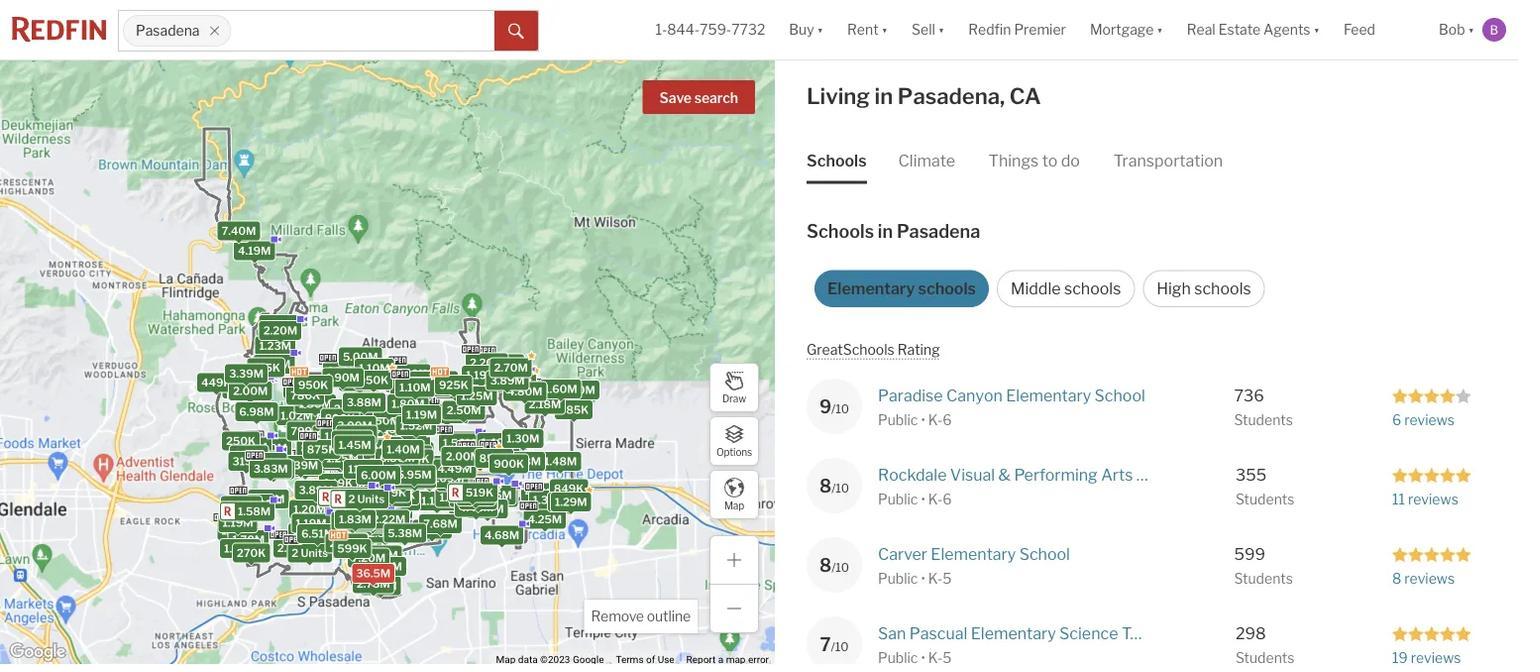 Task type: locate. For each thing, give the bounding box(es) containing it.
remove pasadena image
[[209, 25, 221, 37]]

1.48m right 1.08m at left
[[544, 455, 577, 468]]

1.10m up 765k
[[325, 430, 356, 443]]

schools right middle
[[1065, 279, 1122, 298]]

k- inside paradise canyon elementary school public • k-6
[[929, 412, 943, 429]]

▾ right mortgage
[[1157, 21, 1164, 38]]

students down "736"
[[1235, 412, 1294, 429]]

0 vertical spatial 749k
[[387, 495, 416, 508]]

2 schools from the top
[[807, 221, 875, 243]]

schools up the rating at the bottom of the page
[[919, 279, 977, 298]]

school up 'arts'
[[1095, 386, 1146, 405]]

k- down paradise
[[929, 412, 943, 429]]

2 ▾ from the left
[[882, 21, 888, 38]]

1 rating 5.0 out of 5 element from the top
[[1393, 466, 1472, 483]]

12.0m
[[333, 476, 365, 489]]

1 vertical spatial 749k
[[330, 509, 359, 522]]

0 horizontal spatial 1.40m
[[387, 443, 420, 456]]

1.30m
[[439, 383, 472, 396], [373, 402, 406, 415], [381, 406, 414, 419], [357, 414, 390, 427], [341, 429, 374, 441], [327, 430, 360, 442], [507, 432, 540, 445], [488, 452, 521, 465], [237, 498, 270, 511], [293, 530, 326, 542]]

0 vertical spatial in
[[875, 82, 894, 109]]

899k down 2.68m
[[253, 456, 283, 469]]

0 horizontal spatial 988k
[[327, 365, 357, 378]]

1 vertical spatial schools
[[807, 221, 875, 243]]

High schools radio
[[1144, 270, 1266, 307]]

students for 736
[[1235, 412, 1294, 429]]

1 vertical spatial elementary
[[1007, 386, 1092, 405]]

0 vertical spatial public
[[878, 412, 919, 429]]

949k
[[397, 367, 427, 380]]

1 vertical spatial 900k
[[358, 515, 388, 528]]

0 vertical spatial rating 5.0 out of 5 element
[[1393, 466, 1472, 483]]

1 horizontal spatial 1.48m
[[544, 455, 577, 468]]

1 schools from the top
[[807, 151, 867, 171]]

reviews down rating 4.0 out of 5 element in the bottom of the page
[[1405, 412, 1456, 429]]

5
[[943, 571, 952, 588]]

2 vertical spatial rating 5.0 out of 5 element
[[1393, 625, 1472, 642]]

800k up 1.69m
[[416, 459, 447, 472]]

0 horizontal spatial 1.58m
[[238, 505, 271, 518]]

schools inside option
[[1065, 279, 1122, 298]]

1 vertical spatial •
[[922, 491, 926, 508]]

reviews down 11 reviews
[[1405, 571, 1456, 588]]

0 vertical spatial school
[[1095, 386, 1146, 405]]

pasadena left the remove pasadena image
[[136, 22, 200, 39]]

2 vertical spatial reviews
[[1405, 571, 1456, 588]]

schools down schools element
[[807, 221, 875, 243]]

0 vertical spatial elementary
[[828, 279, 915, 298]]

0 vertical spatial 3.00m
[[497, 376, 533, 389]]

• inside paradise canyon elementary school public • k-6
[[922, 412, 926, 429]]

0 vertical spatial 3.89m
[[490, 374, 525, 387]]

2 vertical spatial 5.25m
[[368, 560, 402, 573]]

bob ▾
[[1440, 21, 1475, 38]]

1.70m up 848k
[[445, 435, 477, 448]]

0 horizontal spatial school
[[1020, 544, 1071, 564]]

0 vertical spatial 1.00m
[[343, 375, 377, 388]]

0 horizontal spatial 3.89m
[[299, 484, 334, 497]]

2 vertical spatial •
[[922, 571, 926, 588]]

1 horizontal spatial 849k
[[417, 459, 447, 472]]

1 schools from the left
[[919, 279, 977, 298]]

feed
[[1344, 21, 1376, 38]]

/10 inside 9 /10
[[832, 402, 850, 416]]

1.40m up 948k
[[387, 443, 420, 456]]

9 /10
[[820, 396, 850, 418]]

redfin
[[969, 21, 1012, 38]]

2 • from the top
[[922, 491, 926, 508]]

elementary up 5
[[931, 544, 1017, 564]]

1 vertical spatial 2.20m
[[470, 356, 504, 369]]

option group
[[815, 270, 1266, 307]]

8 /10 for carver elementary school
[[820, 554, 850, 576]]

schools inside 'option'
[[919, 279, 977, 298]]

schools inside radio
[[1195, 279, 1252, 298]]

elementary up greatschools rating
[[828, 279, 915, 298]]

3 schools from the left
[[1195, 279, 1252, 298]]

1.58m down 1.68m
[[345, 539, 378, 552]]

5.00m down 890k
[[317, 429, 352, 442]]

0 vertical spatial 8 /10
[[820, 475, 850, 497]]

0 vertical spatial schools
[[807, 151, 867, 171]]

school down 'rockdale visual & performing arts magnet public • k-6'
[[1020, 544, 1071, 564]]

1.20m down 3.83m
[[224, 542, 257, 555]]

2.60m
[[326, 402, 360, 415]]

1.80m
[[258, 358, 291, 371], [392, 397, 425, 410], [299, 398, 332, 411], [471, 503, 504, 515]]

rating 5.0 out of 5 element down 8 reviews
[[1393, 625, 1472, 642]]

1.02m
[[281, 410, 313, 422]]

mortgage ▾
[[1091, 21, 1164, 38]]

None search field
[[232, 11, 495, 51]]

▾ for buy ▾
[[818, 21, 824, 38]]

0 horizontal spatial 2.20m
[[263, 324, 298, 337]]

units
[[369, 470, 397, 483], [394, 474, 422, 487], [353, 480, 381, 493], [374, 484, 402, 497], [469, 486, 496, 499], [358, 493, 385, 506], [356, 496, 384, 509], [381, 509, 408, 522], [301, 547, 328, 560]]

schools in pasadena
[[807, 221, 981, 243]]

Middle schools radio
[[997, 270, 1136, 307]]

0 vertical spatial 1.58m
[[238, 505, 271, 518]]

7.20m
[[352, 552, 386, 565]]

in up elementary schools 'option'
[[878, 221, 893, 243]]

1 vertical spatial rating 5.0 out of 5 element
[[1393, 545, 1472, 563]]

public down rockdale
[[878, 491, 919, 508]]

325k
[[251, 361, 280, 374]]

3 • from the top
[[922, 571, 926, 588]]

schools for high schools
[[1195, 279, 1252, 298]]

1 ▾ from the left
[[818, 21, 824, 38]]

0 vertical spatial students
[[1235, 412, 1294, 429]]

3.89m down 865k
[[299, 484, 334, 497]]

985k
[[559, 403, 589, 416]]

1 horizontal spatial 1.58m
[[345, 539, 378, 552]]

1.20m up 3.88m
[[348, 369, 380, 382]]

1 k- from the top
[[929, 412, 943, 429]]

4.98m
[[397, 472, 432, 485]]

pasadena
[[136, 22, 200, 39], [897, 221, 981, 243]]

355 students
[[1236, 465, 1295, 508]]

2 public from the top
[[878, 491, 919, 508]]

schools down living
[[807, 151, 867, 171]]

599k
[[327, 368, 357, 381], [353, 502, 383, 515], [338, 542, 368, 555]]

799k down '1.02m'
[[291, 425, 320, 438]]

2 schools from the left
[[1065, 279, 1122, 298]]

749k up 1.68m
[[330, 509, 359, 522]]

reviews for 355
[[1409, 491, 1459, 508]]

11
[[1393, 491, 1406, 508]]

0 horizontal spatial 2.10m
[[225, 499, 258, 512]]

1 vertical spatial k-
[[929, 491, 943, 508]]

▾ right buy
[[818, 21, 824, 38]]

1 horizontal spatial 925k
[[439, 379, 469, 392]]

1 vertical spatial 1.00m
[[305, 407, 338, 420]]

0 vertical spatial pasadena
[[136, 22, 200, 39]]

2 horizontal spatial 2.20m
[[470, 356, 504, 369]]

1 vertical spatial 988k
[[387, 461, 417, 474]]

6.51m
[[302, 527, 334, 540]]

0 vertical spatial •
[[922, 412, 926, 429]]

800k up 865k
[[301, 442, 332, 454]]

reviews
[[1405, 412, 1456, 429], [1409, 491, 1459, 508], [1405, 571, 1456, 588]]

5.00m up 1.90m
[[343, 350, 378, 363]]

paradise canyon elementary school button
[[878, 384, 1151, 408]]

search
[[695, 90, 739, 107]]

elementary
[[828, 279, 915, 298], [1007, 386, 1092, 405], [931, 544, 1017, 564]]

650k
[[341, 501, 372, 514]]

k-
[[929, 412, 943, 429], [929, 491, 943, 508], [929, 571, 943, 588]]

in right living
[[875, 82, 894, 109]]

2 vertical spatial elementary
[[931, 544, 1017, 564]]

2 vertical spatial 2.20m
[[357, 431, 391, 444]]

7.40m
[[222, 225, 256, 237]]

3.00m up 1.43m
[[337, 419, 373, 432]]

▾ right agents
[[1314, 21, 1321, 38]]

1 • from the top
[[922, 412, 926, 429]]

buy ▾
[[790, 21, 824, 38]]

rating
[[898, 341, 941, 358]]

1.10m up 3.88m
[[359, 362, 390, 375]]

k- down rockdale
[[929, 491, 943, 508]]

8
[[820, 475, 832, 497], [820, 554, 832, 576], [1393, 571, 1402, 588]]

1.70m up 1.52m
[[395, 379, 427, 392]]

4.19m
[[238, 244, 271, 257]]

8 for rockdale visual & performing arts magnet
[[820, 475, 832, 497]]

1 vertical spatial 925k
[[339, 419, 368, 432]]

0 vertical spatial 800k
[[301, 442, 332, 454]]

1 vertical spatial 5.25m
[[256, 463, 291, 476]]

925k up 2.08m
[[439, 379, 469, 392]]

4 units
[[371, 509, 408, 522]]

5.25m down 350k
[[256, 463, 291, 476]]

1.70m down 17.5m
[[309, 449, 341, 462]]

0 horizontal spatial 975k
[[310, 483, 339, 496]]

849k up 4.98m
[[417, 459, 447, 472]]

paradise
[[878, 386, 943, 405]]

8 /10 left rockdale
[[820, 475, 850, 497]]

0 horizontal spatial 799k
[[291, 425, 320, 438]]

6 down rating 4.0 out of 5 element in the bottom of the page
[[1393, 412, 1402, 429]]

865k
[[291, 461, 321, 474]]

1 vertical spatial 8 /10
[[820, 554, 850, 576]]

students for 599
[[1235, 571, 1294, 588]]

1 vertical spatial public
[[878, 491, 919, 508]]

k- down carver elementary school button
[[929, 571, 943, 588]]

799k
[[291, 425, 320, 438], [378, 491, 407, 503]]

2 rating 5.0 out of 5 element from the top
[[1393, 545, 1472, 563]]

elementary inside 'option'
[[828, 279, 915, 298]]

1.20m
[[348, 369, 380, 382], [542, 399, 575, 412], [294, 503, 326, 516], [293, 527, 325, 539], [224, 542, 257, 555]]

1.40m up 850k
[[481, 436, 515, 449]]

rating 5.0 out of 5 element up 11 reviews
[[1393, 466, 1472, 483]]

• inside carver elementary school public • k-5
[[922, 571, 926, 588]]

0 vertical spatial 2.20m
[[263, 324, 298, 337]]

649k
[[344, 488, 374, 500]]

1.43m
[[336, 434, 369, 447]]

students down 599
[[1235, 571, 1294, 588]]

2 vertical spatial public
[[878, 571, 919, 588]]

2 8 /10 from the top
[[820, 554, 850, 576]]

pasadena up elementary schools 'option'
[[897, 221, 981, 243]]

1.00m up 3.88m
[[343, 375, 377, 388]]

3.00m down 2.70m
[[497, 376, 533, 389]]

765k
[[336, 445, 365, 458]]

2 vertical spatial students
[[1235, 571, 1294, 588]]

students for 355
[[1236, 491, 1295, 508]]

• left 5
[[922, 571, 926, 588]]

performing
[[1015, 465, 1098, 484]]

•
[[922, 412, 926, 429], [922, 491, 926, 508], [922, 571, 926, 588]]

1.00m down 780k
[[305, 407, 338, 420]]

3.89m down 2.96m
[[490, 374, 525, 387]]

0 vertical spatial 5.00m
[[343, 350, 378, 363]]

0 horizontal spatial 749k
[[330, 509, 359, 522]]

1 vertical spatial 3.89m
[[299, 484, 334, 497]]

8 /10
[[820, 475, 850, 497], [820, 554, 850, 576]]

599k down 1.68m
[[338, 542, 368, 555]]

greatschools
[[807, 341, 895, 358]]

2.50m up 1.65m
[[447, 404, 481, 417]]

1 horizontal spatial 749k
[[387, 495, 416, 508]]

▾ for mortgage ▾
[[1157, 21, 1164, 38]]

• down paradise
[[922, 412, 926, 429]]

1.39m
[[536, 390, 568, 403]]

elementary inside carver elementary school public • k-5
[[931, 544, 1017, 564]]

849k up 2.79m
[[554, 482, 584, 495]]

3 ▾ from the left
[[939, 21, 945, 38]]

0 horizontal spatial 3.00m
[[337, 419, 373, 432]]

1.40m down 955k
[[440, 491, 473, 504]]

0 vertical spatial reviews
[[1405, 412, 1456, 429]]

519k
[[466, 487, 494, 499]]

899k down 529k at the bottom of page
[[390, 468, 420, 481]]

270k
[[237, 547, 266, 560]]

3 k- from the top
[[929, 571, 943, 588]]

schools for schools in pasadena
[[807, 221, 875, 243]]

rating 5.0 out of 5 element up 8 reviews
[[1393, 545, 1472, 563]]

elementary right canyon
[[1007, 386, 1092, 405]]

1.48m up 270k
[[222, 525, 255, 538]]

9.39m
[[284, 459, 318, 472]]

5.25m down 949k
[[413, 381, 448, 394]]

7
[[820, 634, 831, 656]]

4.00m
[[350, 441, 385, 454]]

1 vertical spatial 800k
[[416, 459, 447, 472]]

2 horizontal spatial schools
[[1195, 279, 1252, 298]]

1 vertical spatial in
[[878, 221, 893, 243]]

▾ right sell
[[939, 21, 945, 38]]

0 horizontal spatial schools
[[919, 279, 977, 298]]

1 8 /10 from the top
[[820, 475, 850, 497]]

1 vertical spatial students
[[1236, 491, 1295, 508]]

960k
[[335, 542, 366, 555]]

rockdale visual & performing arts magnet button
[[878, 463, 1194, 487]]

599k up 2.60m
[[327, 368, 357, 381]]

1.60m up 2.18m
[[544, 383, 578, 396]]

1.48m
[[544, 455, 577, 468], [222, 525, 255, 538]]

transportation
[[1114, 151, 1224, 171]]

1 horizontal spatial 5.25m
[[368, 560, 402, 573]]

google image
[[5, 640, 70, 665]]

1 horizontal spatial 2.10m
[[347, 455, 380, 468]]

4.25m
[[528, 513, 562, 526]]

848k
[[465, 453, 496, 466]]

2.20m
[[263, 324, 298, 337], [470, 356, 504, 369], [357, 431, 391, 444]]

rating 5.0 out of 5 element for 355
[[1393, 466, 1472, 483]]

1 public from the top
[[878, 412, 919, 429]]

3.09m down 6.80m
[[386, 470, 421, 483]]

schools
[[919, 279, 977, 298], [1065, 279, 1122, 298], [1195, 279, 1252, 298]]

8 down 9
[[820, 475, 832, 497]]

749k up 4 units
[[387, 495, 416, 508]]

955k
[[441, 475, 471, 488]]

5.25m
[[413, 381, 448, 394], [256, 463, 291, 476], [368, 560, 402, 573]]

sell ▾
[[912, 21, 945, 38]]

school inside paradise canyon elementary school public • k-6
[[1095, 386, 1146, 405]]

reviews right 11
[[1409, 491, 1459, 508]]

options button
[[710, 416, 759, 466]]

2 vertical spatial k-
[[929, 571, 943, 588]]

do
[[1062, 151, 1081, 171]]

1 horizontal spatial 975k
[[454, 492, 483, 504]]

599k up 4.50m at the left bottom
[[353, 502, 383, 515]]

0 horizontal spatial 1.00m
[[305, 407, 338, 420]]

students down the 355
[[1236, 491, 1295, 508]]

3.00m
[[497, 376, 533, 389], [337, 419, 373, 432]]

public inside paradise canyon elementary school public • k-6
[[878, 412, 919, 429]]

925k up 1.43m
[[339, 419, 368, 432]]

6 ▾ from the left
[[1469, 21, 1475, 38]]

schools for schools
[[807, 151, 867, 171]]

• down rockdale
[[922, 491, 926, 508]]

submit search image
[[509, 24, 525, 39]]

▾ for bob ▾
[[1469, 21, 1475, 38]]

middle schools
[[1011, 279, 1122, 298]]

students
[[1235, 412, 1294, 429], [1236, 491, 1295, 508], [1235, 571, 1294, 588]]

3 public from the top
[[878, 571, 919, 588]]

5.25m up 2.73m
[[368, 560, 402, 573]]

2.70m
[[494, 361, 528, 374]]

1.60m down "3.39m"
[[235, 382, 268, 395]]

8 left carver
[[820, 554, 832, 576]]

1.80m up 1.52m
[[392, 397, 425, 410]]

1 vertical spatial 1.48m
[[222, 525, 255, 538]]

1.58m
[[238, 505, 271, 518], [345, 539, 378, 552]]

1-844-759-7732
[[656, 21, 766, 38]]

0 vertical spatial k-
[[929, 412, 943, 429]]

mortgage ▾ button
[[1079, 0, 1176, 59]]

0 horizontal spatial 925k
[[339, 419, 368, 432]]

school
[[1095, 386, 1146, 405], [1020, 544, 1071, 564]]

1.10m up 7.68m in the bottom left of the page
[[422, 495, 453, 508]]

schools right high
[[1195, 279, 1252, 298]]

1 vertical spatial 799k
[[378, 491, 407, 503]]

4.49m
[[438, 463, 472, 475]]

1 horizontal spatial school
[[1095, 386, 1146, 405]]

▾ right bob
[[1469, 21, 1475, 38]]

0 horizontal spatial 1.48m
[[222, 525, 255, 538]]

rating 5.0 out of 5 element
[[1393, 466, 1472, 483], [1393, 545, 1472, 563], [1393, 625, 1472, 642]]

2 horizontal spatial 849k
[[554, 482, 584, 495]]

1 vertical spatial reviews
[[1409, 491, 1459, 508]]

4 ▾ from the left
[[1157, 21, 1164, 38]]

▾ right rent
[[882, 21, 888, 38]]

in
[[875, 82, 894, 109], [878, 221, 893, 243]]

2 k- from the top
[[929, 491, 943, 508]]

849k down 5.13m
[[323, 477, 353, 490]]

1.10m
[[359, 362, 390, 375], [400, 381, 431, 394], [325, 430, 356, 443], [397, 448, 428, 461], [422, 495, 453, 508]]

user photo image
[[1483, 18, 1507, 42]]

6 down canyon
[[943, 412, 952, 429]]

paradise canyon elementary school public • k-6
[[878, 386, 1146, 429]]

2.38m
[[330, 537, 364, 550]]



Task type: vqa. For each thing, say whether or not it's contained in the screenshot.
the topmost down
no



Task type: describe. For each thing, give the bounding box(es) containing it.
449k
[[201, 376, 231, 389]]

725k
[[459, 496, 488, 509]]

3.99m
[[335, 515, 370, 528]]

3.39m
[[229, 368, 264, 380]]

1.29m
[[555, 496, 588, 509]]

visual
[[951, 465, 996, 484]]

living in pasadena, ca
[[807, 82, 1042, 109]]

bob
[[1440, 21, 1466, 38]]

1 horizontal spatial 900k
[[494, 458, 525, 471]]

1.08m
[[508, 455, 541, 468]]

0 vertical spatial 799k
[[291, 425, 320, 438]]

1 horizontal spatial 2.20m
[[357, 431, 391, 444]]

6.00m
[[361, 469, 396, 482]]

1.70m down 7.20m
[[365, 579, 397, 592]]

4.50m
[[353, 517, 388, 530]]

0 horizontal spatial 899k
[[253, 456, 283, 469]]

2.19m
[[226, 383, 259, 396]]

599 students
[[1235, 544, 1294, 588]]

2.50m up 1.45m
[[326, 424, 360, 436]]

premier
[[1015, 21, 1067, 38]]

8 /10 for rockdale visual & performing arts magnet
[[820, 475, 850, 497]]

elementary inside paradise canyon elementary school public • k-6
[[1007, 386, 1092, 405]]

736 students
[[1235, 386, 1294, 429]]

3.88m
[[347, 396, 382, 409]]

reviews for 736
[[1405, 412, 1456, 429]]

remove outline
[[591, 608, 691, 625]]

9.50m
[[363, 549, 398, 562]]

agents
[[1264, 21, 1311, 38]]

to
[[1043, 151, 1058, 171]]

rockdale
[[878, 465, 947, 484]]

705k
[[397, 439, 426, 451]]

save
[[660, 90, 692, 107]]

things to do
[[989, 151, 1081, 171]]

10 units
[[338, 480, 381, 493]]

7 /10
[[820, 634, 849, 656]]

climate
[[899, 151, 956, 171]]

298
[[1236, 624, 1267, 643]]

1 vertical spatial 1.58m
[[345, 539, 378, 552]]

0 vertical spatial 1.48m
[[544, 455, 577, 468]]

350k
[[234, 449, 264, 462]]

948k
[[390, 463, 420, 476]]

3.12m
[[344, 453, 377, 466]]

rent
[[848, 21, 879, 38]]

draw
[[723, 393, 747, 405]]

0 vertical spatial 925k
[[439, 379, 469, 392]]

2.08m
[[430, 408, 465, 420]]

carver
[[878, 544, 928, 564]]

5 ▾ from the left
[[1314, 21, 1321, 38]]

2.22m
[[372, 513, 406, 526]]

1.80m down 1.23m
[[258, 358, 291, 371]]

things to do element
[[989, 134, 1081, 184]]

0 horizontal spatial pasadena
[[136, 22, 200, 39]]

0 vertical spatial 5.25m
[[413, 381, 448, 394]]

remove outline button
[[584, 600, 698, 634]]

reviews for 599
[[1405, 571, 1456, 588]]

mortgage
[[1091, 21, 1154, 38]]

1.20m up 6.51m
[[294, 503, 326, 516]]

1 horizontal spatial 3.00m
[[497, 376, 533, 389]]

1.10m down 949k
[[400, 381, 431, 394]]

279k
[[231, 437, 260, 450]]

6.80m
[[380, 452, 415, 465]]

3.09m up "779k"
[[386, 470, 421, 483]]

0 horizontal spatial 5.25m
[[256, 463, 291, 476]]

• inside 'rockdale visual & performing arts magnet public • k-6'
[[922, 491, 926, 508]]

1.20m left 1.68m
[[293, 527, 325, 539]]

in for living
[[875, 82, 894, 109]]

draw button
[[710, 363, 759, 412]]

/10 for carver
[[832, 560, 850, 575]]

4.80m
[[508, 385, 543, 398]]

1.70m up 270k
[[232, 533, 265, 546]]

rating 5.0 out of 5 element for 599
[[1393, 545, 1472, 563]]

0 vertical spatial 599k
[[327, 368, 357, 381]]

1 vertical spatial 3.00m
[[337, 419, 373, 432]]

1.83m
[[339, 513, 372, 526]]

1.10m up 948k
[[397, 448, 428, 461]]

real estate agents ▾
[[1188, 21, 1321, 38]]

6 inside 'rockdale visual & performing arts magnet public • k-6'
[[943, 491, 952, 508]]

998k
[[465, 489, 495, 502]]

8 for carver elementary school
[[820, 554, 832, 576]]

magnet
[[1137, 465, 1194, 484]]

7732
[[732, 21, 766, 38]]

1 horizontal spatial 1.60m
[[544, 383, 578, 396]]

844-
[[668, 21, 700, 38]]

1 vertical spatial 2.10m
[[225, 499, 258, 512]]

0 horizontal spatial 800k
[[301, 442, 332, 454]]

redfin premier button
[[957, 0, 1079, 59]]

5.95m
[[397, 469, 432, 482]]

1 vertical spatial 599k
[[353, 502, 383, 515]]

living
[[807, 82, 871, 109]]

1.80m up 890k
[[299, 398, 332, 411]]

699k
[[331, 452, 361, 465]]

1.95m
[[480, 489, 512, 501]]

0 horizontal spatial 1.60m
[[235, 382, 268, 395]]

8 down 11
[[1393, 571, 1402, 588]]

1 horizontal spatial 3.89m
[[490, 374, 525, 387]]

2.50m down '2.22m'
[[368, 527, 403, 540]]

1.70m down 3.83m
[[252, 493, 285, 506]]

1 vertical spatial pasadena
[[897, 221, 981, 243]]

2.68m
[[233, 441, 268, 454]]

1.65m
[[464, 444, 497, 456]]

0 horizontal spatial 900k
[[358, 515, 388, 528]]

7.68m
[[424, 517, 458, 530]]

5.60m
[[354, 448, 389, 461]]

greatschools rating
[[807, 341, 941, 358]]

options
[[717, 446, 753, 458]]

759-
[[700, 21, 732, 38]]

599
[[1235, 544, 1266, 564]]

/10 for rockdale
[[832, 481, 850, 495]]

1.80m down 998k
[[471, 503, 504, 515]]

high schools
[[1157, 279, 1252, 298]]

1 horizontal spatial 899k
[[390, 468, 420, 481]]

Elementary schools radio
[[815, 270, 989, 307]]

&
[[999, 465, 1011, 484]]

outline
[[647, 608, 691, 625]]

655k
[[360, 461, 390, 474]]

2 horizontal spatial 1.40m
[[481, 436, 515, 449]]

1 horizontal spatial 799k
[[378, 491, 407, 503]]

4
[[371, 509, 379, 522]]

2 vertical spatial 599k
[[338, 542, 368, 555]]

8 reviews
[[1393, 571, 1456, 588]]

11.0m
[[417, 523, 448, 536]]

k- inside carver elementary school public • k-5
[[929, 571, 943, 588]]

option group containing elementary schools
[[815, 270, 1266, 307]]

2.50m down 6.51m
[[277, 542, 312, 555]]

rent ▾ button
[[836, 0, 900, 59]]

schools element
[[807, 134, 867, 184]]

buy ▾ button
[[778, 0, 836, 59]]

schools for elementary schools
[[919, 279, 977, 298]]

1 horizontal spatial 1.00m
[[343, 375, 377, 388]]

1.20m down 4.80m in the left of the page
[[542, 399, 575, 412]]

/10 for paradise
[[832, 402, 850, 416]]

11 reviews
[[1393, 491, 1459, 508]]

2.96m
[[486, 358, 521, 370]]

2.73m
[[357, 578, 390, 591]]

public inside 'rockdale visual & performing arts magnet public • k-6'
[[878, 491, 919, 508]]

map button
[[710, 470, 759, 520]]

0 horizontal spatial 849k
[[323, 477, 353, 490]]

17.5m
[[323, 430, 355, 443]]

1 vertical spatial 5.00m
[[317, 429, 352, 442]]

map region
[[0, 0, 915, 665]]

▾ for sell ▾
[[939, 21, 945, 38]]

2.79m
[[552, 496, 586, 509]]

/10 inside '7 /10'
[[831, 640, 849, 654]]

890k
[[325, 412, 355, 425]]

in for schools
[[878, 221, 893, 243]]

remove
[[591, 608, 644, 625]]

4.45m
[[459, 501, 494, 514]]

schools for middle schools
[[1065, 279, 1122, 298]]

1 horizontal spatial 1.40m
[[440, 491, 473, 504]]

6 inside paradise canyon elementary school public • k-6
[[943, 412, 952, 429]]

3 rating 5.0 out of 5 element from the top
[[1393, 625, 1472, 642]]

250k
[[226, 435, 256, 448]]

save search
[[660, 90, 739, 107]]

1 horizontal spatial 800k
[[416, 459, 447, 472]]

public inside carver elementary school public • k-5
[[878, 571, 919, 588]]

feed button
[[1333, 0, 1428, 59]]

climate element
[[899, 134, 956, 184]]

1-
[[656, 21, 668, 38]]

0 vertical spatial 2.10m
[[347, 455, 380, 468]]

transportation element
[[1114, 134, 1224, 184]]

rating 4.0 out of 5 element
[[1393, 387, 1472, 404]]

k- inside 'rockdale visual & performing arts magnet public • k-6'
[[929, 491, 943, 508]]

11.4m
[[413, 375, 444, 387]]

real estate agents ▾ button
[[1176, 0, 1333, 59]]

▾ for rent ▾
[[882, 21, 888, 38]]

school inside carver elementary school public • k-5
[[1020, 544, 1071, 564]]

sell ▾ button
[[912, 0, 945, 59]]



